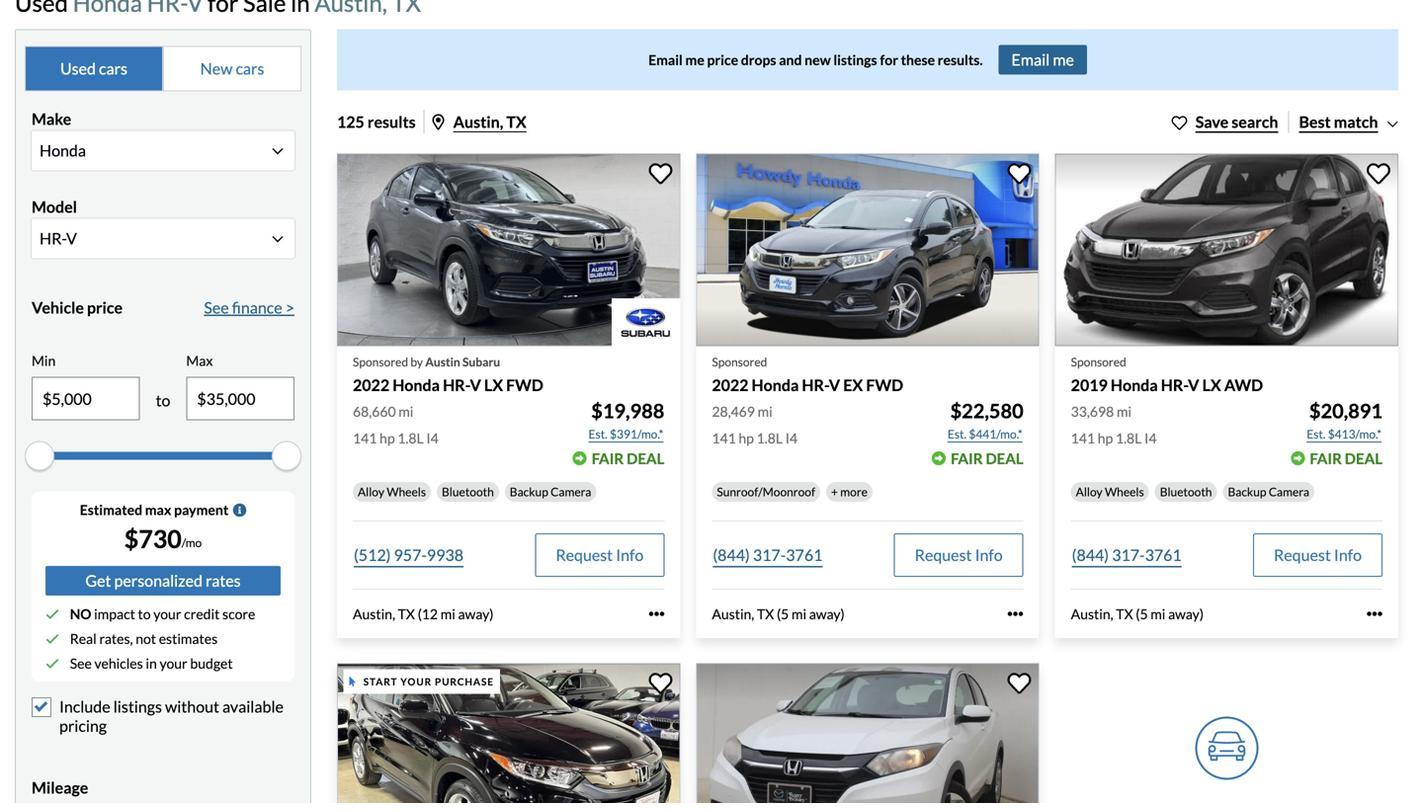 Task type: describe. For each thing, give the bounding box(es) containing it.
budget
[[190, 655, 233, 672]]

check image
[[45, 657, 59, 671]]

(844) 317-3761 for $20,891
[[1072, 545, 1182, 565]]

results.
[[938, 51, 983, 68]]

purchase
[[435, 676, 494, 688]]

2 vertical spatial your
[[400, 676, 432, 688]]

$730 /mo
[[124, 524, 202, 554]]

mi inside 28,469 mi 141 hp 1.8l i4
[[758, 403, 772, 420]]

me for email me
[[1053, 50, 1074, 69]]

fair for $22,580
[[951, 449, 983, 467]]

est. $391/mo.* button
[[588, 424, 664, 444]]

(844) 317-3761 button for $20,891
[[1071, 533, 1183, 577]]

request info for $22,580
[[915, 545, 1003, 565]]

$391/mo.*
[[610, 427, 663, 441]]

available
[[222, 697, 284, 717]]

real
[[70, 631, 97, 647]]

start your purchase
[[363, 676, 494, 688]]

sunroof/moonroof
[[717, 485, 815, 499]]

33,698 mi 141 hp 1.8l i4
[[1071, 403, 1157, 447]]

bluetooth for $20,891
[[1160, 485, 1212, 499]]

fair for $19,988
[[592, 449, 624, 467]]

deal for $22,580
[[986, 449, 1023, 467]]

hp for $19,988
[[380, 430, 395, 447]]

hr- inside the "sponsored by austin subaru 2022 honda hr-v lx fwd"
[[443, 376, 470, 395]]

request info button for $22,580
[[894, 533, 1023, 577]]

request for $19,988
[[556, 545, 613, 565]]

wheels for $19,988
[[387, 485, 426, 499]]

141 for $19,988
[[353, 430, 377, 447]]

fwd inside the sponsored 2022 honda hr-v ex fwd
[[866, 376, 903, 395]]

(12
[[418, 606, 438, 622]]

see finance >
[[204, 298, 294, 317]]

your for credit
[[153, 606, 181, 623]]

fwd inside the "sponsored by austin subaru 2022 honda hr-v lx fwd"
[[506, 376, 543, 395]]

max
[[186, 352, 213, 369]]

email me price drops and new listings for these results.
[[648, 51, 983, 68]]

(512)
[[354, 545, 391, 565]]

away) for $20,891
[[1168, 606, 1204, 622]]

rates
[[206, 571, 241, 591]]

2019
[[1071, 376, 1108, 395]]

vehicles
[[94, 655, 143, 672]]

your for budget
[[160, 655, 187, 672]]

in
[[146, 655, 157, 672]]

v for $20,891
[[1188, 376, 1199, 395]]

honda inside the "sponsored by austin subaru 2022 honda hr-v lx fwd"
[[393, 376, 440, 395]]

results
[[368, 112, 416, 131]]

austin, tx (5 mi away) for $20,891
[[1071, 606, 1204, 622]]

email for email me
[[1011, 50, 1050, 69]]

1 horizontal spatial listings
[[833, 51, 877, 68]]

hr- for $22,580
[[802, 376, 829, 395]]

+
[[831, 485, 838, 499]]

no
[[70, 606, 91, 623]]

austin, tx button
[[432, 112, 526, 131]]

no impact to your credit score
[[70, 606, 255, 623]]

new
[[200, 59, 233, 78]]

125 results
[[337, 112, 416, 131]]

credit
[[184, 606, 220, 623]]

(512) 957-9938
[[354, 545, 464, 565]]

get personalized rates button
[[45, 566, 281, 596]]

tx for $20,891
[[1116, 606, 1133, 622]]

save search button
[[1172, 110, 1278, 134]]

28,469 mi 141 hp 1.8l i4
[[712, 403, 798, 447]]

$441/mo.*
[[969, 427, 1022, 441]]

email me button
[[999, 45, 1087, 74]]

+ more
[[831, 485, 868, 499]]

austin, tx
[[453, 112, 526, 131]]

3761 for $20,891
[[1145, 545, 1182, 565]]

awd
[[1224, 376, 1263, 395]]

1.8l for $22,580
[[757, 430, 783, 447]]

and
[[779, 51, 802, 68]]

away) for $22,580
[[809, 606, 845, 622]]

score
[[222, 606, 255, 623]]

backup camera for $20,891
[[1228, 485, 1309, 499]]

est. $441/mo.* button
[[947, 424, 1023, 444]]

mileage button
[[32, 763, 294, 803]]

(844) for $22,580
[[713, 545, 750, 565]]

fair deal for $20,891
[[1310, 449, 1382, 467]]

fair deal for $19,988
[[592, 449, 664, 467]]

i4 for $19,988
[[426, 430, 439, 447]]

me for email me price drops and new listings for these results.
[[685, 51, 704, 68]]

listings inside include listings without available pricing
[[113, 697, 162, 717]]

vehicle
[[32, 298, 84, 317]]

i4 for $22,580
[[785, 430, 798, 447]]

fair for $20,891
[[1310, 449, 1342, 467]]

$22,580
[[950, 399, 1023, 423]]

request info for $20,891
[[1274, 545, 1362, 565]]

mi inside 33,698 mi 141 hp 1.8l i4
[[1117, 403, 1132, 420]]

sponsored 2019 honda hr-v lx awd
[[1071, 355, 1263, 395]]

camera for $20,891
[[1269, 485, 1309, 499]]

68,660 mi 141 hp 1.8l i4
[[353, 403, 439, 447]]

get personalized rates
[[85, 571, 241, 591]]

mouse pointer image
[[349, 677, 355, 687]]

search
[[1232, 112, 1278, 131]]

used cars button
[[25, 46, 163, 91]]

28,469
[[712, 403, 755, 420]]

wheels for $20,891
[[1105, 485, 1144, 499]]

used
[[60, 59, 96, 78]]

info for $22,580
[[975, 545, 1003, 565]]

ex
[[843, 376, 863, 395]]

save search
[[1195, 112, 1278, 131]]

get
[[85, 571, 111, 591]]

used cars
[[60, 59, 127, 78]]

max
[[145, 502, 171, 518]]

for
[[880, 51, 898, 68]]

see for see vehicles in your budget
[[70, 655, 92, 672]]

hr- for $20,891
[[1161, 376, 1188, 395]]

hp for $22,580
[[739, 430, 754, 447]]

honda for $22,580
[[752, 376, 799, 395]]

austin
[[425, 355, 460, 369]]

pricing
[[59, 716, 107, 736]]

i4 for $20,891
[[1144, 430, 1157, 447]]

mi inside 68,660 mi 141 hp 1.8l i4
[[399, 403, 413, 420]]

austin, tx (12 mi away)
[[353, 606, 494, 622]]

sponsored 2022 honda hr-v ex fwd
[[712, 355, 903, 395]]

crystal black pearl 2022 honda hr-v lx fwd suv / crossover front-wheel drive automatic image
[[337, 664, 680, 803]]

info for $19,988
[[616, 545, 644, 565]]

camera for $19,988
[[551, 485, 591, 499]]

>
[[285, 298, 294, 317]]

(5 for $22,580
[[777, 606, 789, 622]]

$20,891 est. $413/mo.*
[[1307, 399, 1382, 441]]

austin, for $22,580
[[712, 606, 754, 622]]

33,698
[[1071, 403, 1114, 420]]

est. $413/mo.* button
[[1306, 424, 1382, 444]]

alloy for $20,891
[[1076, 485, 1102, 499]]

include
[[59, 697, 110, 717]]

v for $22,580
[[829, 376, 840, 395]]

real rates, not estimates
[[70, 631, 218, 647]]

start your purchase link
[[337, 664, 684, 803]]

$22,580 est. $441/mo.*
[[948, 399, 1023, 441]]

see vehicles in your budget
[[70, 655, 233, 672]]

rates,
[[99, 631, 133, 647]]

hp for $20,891
[[1098, 430, 1113, 447]]

3761 for $22,580
[[786, 545, 823, 565]]

crystal black pearl 2022 honda hr-v ex fwd suv / crossover front-wheel drive automatic image
[[696, 153, 1039, 347]]

alloy wheels for $19,988
[[358, 485, 426, 499]]

sponsored for $22,580
[[712, 355, 767, 369]]

957-
[[394, 545, 427, 565]]

125
[[337, 112, 364, 131]]



Task type: locate. For each thing, give the bounding box(es) containing it.
alloy down 33,698 mi 141 hp 1.8l i4
[[1076, 485, 1102, 499]]

backup for $19,988
[[510, 485, 548, 499]]

silver 2019 honda hr-v lx awd suv / crossover all-wheel drive continuously variable transmission image
[[1055, 153, 1398, 347]]

1 horizontal spatial 2022
[[712, 376, 749, 395]]

1 lx from the left
[[484, 376, 503, 395]]

sponsored up 28,469
[[712, 355, 767, 369]]

1 1.8l from the left
[[398, 430, 424, 447]]

0 horizontal spatial fair
[[592, 449, 624, 467]]

not
[[136, 631, 156, 647]]

wheels down 33,698 mi 141 hp 1.8l i4
[[1105, 485, 1144, 499]]

honda inside the sponsored 2022 honda hr-v ex fwd
[[752, 376, 799, 395]]

2 info from the left
[[975, 545, 1003, 565]]

1 horizontal spatial info
[[975, 545, 1003, 565]]

austin, tx (5 mi away) for $22,580
[[712, 606, 845, 622]]

fair down est. $391/mo.* button
[[592, 449, 624, 467]]

0 horizontal spatial (844)
[[713, 545, 750, 565]]

ellipsis h image for $20,891
[[1367, 606, 1382, 622]]

map marker alt image
[[432, 114, 444, 130]]

fair deal for $22,580
[[951, 449, 1023, 467]]

2 request info button from the left
[[894, 533, 1023, 577]]

sponsored by austin subaru 2022 honda hr-v lx fwd
[[353, 355, 543, 395]]

1 horizontal spatial 141
[[712, 430, 736, 447]]

2 cars from the left
[[236, 59, 264, 78]]

2 alloy wheels from the left
[[1076, 485, 1144, 499]]

Min text field
[[33, 378, 139, 420]]

1 wheels from the left
[[387, 485, 426, 499]]

without
[[165, 697, 219, 717]]

your
[[153, 606, 181, 623], [160, 655, 187, 672], [400, 676, 432, 688]]

141 inside 33,698 mi 141 hp 1.8l i4
[[1071, 430, 1095, 447]]

141 for $22,580
[[712, 430, 736, 447]]

2 sponsored from the left
[[712, 355, 767, 369]]

1 horizontal spatial see
[[204, 298, 229, 317]]

1 horizontal spatial backup camera
[[1228, 485, 1309, 499]]

start
[[363, 676, 398, 688]]

alloy
[[358, 485, 384, 499], [1076, 485, 1102, 499]]

i4 up sunroof/moonroof at bottom right
[[785, 430, 798, 447]]

0 horizontal spatial ellipsis h image
[[649, 606, 664, 622]]

2 away) from the left
[[809, 606, 845, 622]]

hp down 28,469
[[739, 430, 754, 447]]

1 horizontal spatial sponsored
[[712, 355, 767, 369]]

1 check image from the top
[[45, 608, 59, 621]]

1 vertical spatial to
[[138, 606, 151, 623]]

0 vertical spatial check image
[[45, 608, 59, 621]]

1.8l for $19,988
[[398, 430, 424, 447]]

mileage
[[32, 778, 88, 797]]

email for email me price drops and new listings for these results.
[[648, 51, 683, 68]]

3 honda from the left
[[1111, 376, 1158, 395]]

email inside "button"
[[1011, 50, 1050, 69]]

3 141 from the left
[[1071, 430, 1095, 447]]

3 deal from the left
[[1345, 449, 1382, 467]]

2 backup from the left
[[1228, 485, 1266, 499]]

2 fair from the left
[[951, 449, 983, 467]]

141 inside 28,469 mi 141 hp 1.8l i4
[[712, 430, 736, 447]]

v inside the sponsored 2022 honda hr-v ex fwd
[[829, 376, 840, 395]]

1 i4 from the left
[[426, 430, 439, 447]]

1 horizontal spatial fwd
[[866, 376, 903, 395]]

v
[[470, 376, 481, 395], [829, 376, 840, 395], [1188, 376, 1199, 395]]

$730
[[124, 524, 182, 554]]

0 horizontal spatial to
[[138, 606, 151, 623]]

your up estimates
[[153, 606, 181, 623]]

1.8l for $20,891
[[1116, 430, 1142, 447]]

subaru
[[462, 355, 500, 369]]

est. down $22,580
[[948, 427, 967, 441]]

1 horizontal spatial fair
[[951, 449, 983, 467]]

1 horizontal spatial ellipsis h image
[[1367, 606, 1382, 622]]

2 hp from the left
[[739, 430, 754, 447]]

2 bluetooth from the left
[[1160, 485, 1212, 499]]

cars for new cars
[[236, 59, 264, 78]]

1 horizontal spatial to
[[156, 391, 170, 410]]

i4 down the "sponsored by austin subaru 2022 honda hr-v lx fwd" on the left top
[[426, 430, 439, 447]]

request
[[556, 545, 613, 565], [915, 545, 972, 565], [1274, 545, 1331, 565]]

hp inside 33,698 mi 141 hp 1.8l i4
[[1098, 430, 1113, 447]]

listings left for
[[833, 51, 877, 68]]

1 away) from the left
[[458, 606, 494, 622]]

1.8l up sunroof/moonroof at bottom right
[[757, 430, 783, 447]]

3 sponsored from the left
[[1071, 355, 1126, 369]]

2 i4 from the left
[[785, 430, 798, 447]]

2 horizontal spatial request
[[1274, 545, 1331, 565]]

0 horizontal spatial 141
[[353, 430, 377, 447]]

2022 up 68,660
[[353, 376, 389, 395]]

1 hr- from the left
[[443, 376, 470, 395]]

estimated max payment
[[80, 502, 229, 518]]

austin subaru image
[[612, 298, 680, 347]]

141 down 33,698
[[1071, 430, 1095, 447]]

see left finance
[[204, 298, 229, 317]]

0 horizontal spatial fwd
[[506, 376, 543, 395]]

deal down $413/mo.*
[[1345, 449, 1382, 467]]

info for $20,891
[[1334, 545, 1362, 565]]

1 horizontal spatial i4
[[785, 430, 798, 447]]

fwd
[[506, 376, 543, 395], [866, 376, 903, 395]]

2 ellipsis h image from the left
[[1367, 606, 1382, 622]]

1 vertical spatial price
[[87, 298, 123, 317]]

1 fwd from the left
[[506, 376, 543, 395]]

ellipsis h image
[[1008, 606, 1023, 622]]

to left "max" text box
[[156, 391, 170, 410]]

camera
[[551, 485, 591, 499], [1269, 485, 1309, 499]]

v inside sponsored 2019 honda hr-v lx awd
[[1188, 376, 1199, 395]]

honda
[[393, 376, 440, 395], [752, 376, 799, 395], [1111, 376, 1158, 395]]

3 request from the left
[[1274, 545, 1331, 565]]

0 vertical spatial listings
[[833, 51, 877, 68]]

2 check image from the top
[[45, 632, 59, 646]]

v inside the "sponsored by austin subaru 2022 honda hr-v lx fwd"
[[470, 376, 481, 395]]

0 horizontal spatial austin, tx (5 mi away)
[[712, 606, 845, 622]]

request info button for $19,988
[[535, 533, 664, 577]]

2 3761 from the left
[[1145, 545, 1182, 565]]

sponsored for $20,891
[[1071, 355, 1126, 369]]

2 (844) from the left
[[1072, 545, 1109, 565]]

1 horizontal spatial (844) 317-3761 button
[[1071, 533, 1183, 577]]

2 camera from the left
[[1269, 485, 1309, 499]]

email me
[[1011, 50, 1074, 69]]

2 horizontal spatial deal
[[1345, 449, 1382, 467]]

1 (844) 317-3761 from the left
[[713, 545, 823, 565]]

0 horizontal spatial camera
[[551, 485, 591, 499]]

3 request info from the left
[[1274, 545, 1362, 565]]

1 info from the left
[[616, 545, 644, 565]]

1 2022 from the left
[[353, 376, 389, 395]]

1 backup camera from the left
[[510, 485, 591, 499]]

1 bluetooth from the left
[[442, 485, 494, 499]]

0 horizontal spatial alloy
[[358, 485, 384, 499]]

2 v from the left
[[829, 376, 840, 395]]

3 1.8l from the left
[[1116, 430, 1142, 447]]

1 fair from the left
[[592, 449, 624, 467]]

hr- left awd
[[1161, 376, 1188, 395]]

9938
[[427, 545, 464, 565]]

fair down "est. $441/mo.*" button at the bottom
[[951, 449, 983, 467]]

1 v from the left
[[470, 376, 481, 395]]

3 hr- from the left
[[1161, 376, 1188, 395]]

1 camera from the left
[[551, 485, 591, 499]]

2 horizontal spatial v
[[1188, 376, 1199, 395]]

1 horizontal spatial hp
[[739, 430, 754, 447]]

2 horizontal spatial i4
[[1144, 430, 1157, 447]]

request for $22,580
[[915, 545, 972, 565]]

2 alloy from the left
[[1076, 485, 1102, 499]]

v left awd
[[1188, 376, 1199, 395]]

2 hr- from the left
[[802, 376, 829, 395]]

1 vertical spatial check image
[[45, 632, 59, 646]]

1 horizontal spatial v
[[829, 376, 840, 395]]

me
[[1053, 50, 1074, 69], [685, 51, 704, 68]]

fair deal down est. $413/mo.* button
[[1310, 449, 1382, 467]]

honda down by on the top left
[[393, 376, 440, 395]]

your right start
[[400, 676, 432, 688]]

hr- left ex at the right top
[[802, 376, 829, 395]]

(844) 317-3761 for $22,580
[[713, 545, 823, 565]]

1 horizontal spatial request info
[[915, 545, 1003, 565]]

1 cars from the left
[[99, 59, 127, 78]]

3 request info button from the left
[[1253, 533, 1382, 577]]

2 horizontal spatial away)
[[1168, 606, 1204, 622]]

(844) for $20,891
[[1072, 545, 1109, 565]]

3 away) from the left
[[1168, 606, 1204, 622]]

wheels up (512) 957-9938
[[387, 485, 426, 499]]

3 hp from the left
[[1098, 430, 1113, 447]]

ellipsis h image
[[649, 606, 664, 622], [1367, 606, 1382, 622]]

ellipsis h image for $19,988
[[649, 606, 664, 622]]

austin, for $20,891
[[1071, 606, 1113, 622]]

cars right new
[[236, 59, 264, 78]]

2 lx from the left
[[1202, 376, 1221, 395]]

3 info from the left
[[1334, 545, 1362, 565]]

i4 inside 28,469 mi 141 hp 1.8l i4
[[785, 430, 798, 447]]

1 horizontal spatial bluetooth
[[1160, 485, 1212, 499]]

1 vertical spatial listings
[[113, 697, 162, 717]]

request info button for $20,891
[[1253, 533, 1382, 577]]

3 fair deal from the left
[[1310, 449, 1382, 467]]

1 horizontal spatial backup
[[1228, 485, 1266, 499]]

317- for $20,891
[[1112, 545, 1145, 565]]

alloy wheels down 33,698 mi 141 hp 1.8l i4
[[1076, 485, 1144, 499]]

1 honda from the left
[[393, 376, 440, 395]]

1.8l down sponsored 2019 honda hr-v lx awd
[[1116, 430, 1142, 447]]

1 (844) from the left
[[713, 545, 750, 565]]

2 horizontal spatial request info
[[1274, 545, 1362, 565]]

est. for $19,988
[[589, 427, 607, 441]]

1 3761 from the left
[[786, 545, 823, 565]]

1 horizontal spatial 1.8l
[[757, 430, 783, 447]]

est. for $20,891
[[1307, 427, 1326, 441]]

2 horizontal spatial fair deal
[[1310, 449, 1382, 467]]

(844) 317-3761 button for $22,580
[[712, 533, 824, 577]]

new cars
[[200, 59, 264, 78]]

1 sponsored from the left
[[353, 355, 408, 369]]

cars right the used
[[99, 59, 127, 78]]

1.8l inside 68,660 mi 141 hp 1.8l i4
[[398, 430, 424, 447]]

3 fair from the left
[[1310, 449, 1342, 467]]

new cars button
[[163, 46, 301, 91]]

see
[[204, 298, 229, 317], [70, 655, 92, 672]]

sponsored inside sponsored 2019 honda hr-v lx awd
[[1071, 355, 1126, 369]]

impact
[[94, 606, 135, 623]]

honda up 33,698 mi 141 hp 1.8l i4
[[1111, 376, 1158, 395]]

2 horizontal spatial hr-
[[1161, 376, 1188, 395]]

141 for $20,891
[[1071, 430, 1095, 447]]

2 fair deal from the left
[[951, 449, 1023, 467]]

2 (844) 317-3761 button from the left
[[1071, 533, 1183, 577]]

hp down 33,698
[[1098, 430, 1113, 447]]

0 horizontal spatial 1.8l
[[398, 430, 424, 447]]

2 horizontal spatial request info button
[[1253, 533, 1382, 577]]

payment
[[174, 502, 229, 518]]

deal for $19,988
[[627, 449, 664, 467]]

1 deal from the left
[[627, 449, 664, 467]]

by
[[410, 355, 423, 369]]

2 request from the left
[[915, 545, 972, 565]]

0 horizontal spatial v
[[470, 376, 481, 395]]

2 horizontal spatial 1.8l
[[1116, 430, 1142, 447]]

3 est. from the left
[[1307, 427, 1326, 441]]

honda inside sponsored 2019 honda hr-v lx awd
[[1111, 376, 1158, 395]]

listings down in
[[113, 697, 162, 717]]

2 horizontal spatial honda
[[1111, 376, 1158, 395]]

your right in
[[160, 655, 187, 672]]

0 horizontal spatial 3761
[[786, 545, 823, 565]]

2 horizontal spatial 141
[[1071, 430, 1095, 447]]

1 horizontal spatial request info button
[[894, 533, 1023, 577]]

0 horizontal spatial info
[[616, 545, 644, 565]]

317-
[[753, 545, 786, 565], [1112, 545, 1145, 565]]

black 2022 honda hr-v lx fwd suv / crossover front-wheel drive continuously variable transmission image
[[337, 153, 680, 347]]

1 horizontal spatial email
[[1011, 50, 1050, 69]]

3 v from the left
[[1188, 376, 1199, 395]]

alloy up (512)
[[358, 485, 384, 499]]

1 horizontal spatial austin, tx (5 mi away)
[[1071, 606, 1204, 622]]

honda for $20,891
[[1111, 376, 1158, 395]]

new
[[805, 51, 831, 68]]

0 horizontal spatial request
[[556, 545, 613, 565]]

1 vertical spatial your
[[160, 655, 187, 672]]

0 horizontal spatial away)
[[458, 606, 494, 622]]

2 fwd from the left
[[866, 376, 903, 395]]

save
[[1195, 112, 1229, 131]]

2 horizontal spatial sponsored
[[1071, 355, 1126, 369]]

0 horizontal spatial bluetooth
[[442, 485, 494, 499]]

1 horizontal spatial me
[[1053, 50, 1074, 69]]

request for $20,891
[[1274, 545, 1331, 565]]

drops
[[741, 51, 776, 68]]

check image left no
[[45, 608, 59, 621]]

2 1.8l from the left
[[757, 430, 783, 447]]

1 est. from the left
[[589, 427, 607, 441]]

0 horizontal spatial i4
[[426, 430, 439, 447]]

3 i4 from the left
[[1144, 430, 1157, 447]]

these
[[901, 51, 935, 68]]

tx for $22,580
[[757, 606, 774, 622]]

gray 2016 honda hr-v lx suv / crossover front-wheel drive continuously variable transmission image
[[696, 664, 1039, 803]]

include listings without available pricing
[[59, 697, 284, 736]]

deal
[[627, 449, 664, 467], [986, 449, 1023, 467], [1345, 449, 1382, 467]]

hp inside 68,660 mi 141 hp 1.8l i4
[[380, 430, 395, 447]]

2022 inside the sponsored 2022 honda hr-v ex fwd
[[712, 376, 749, 395]]

2022
[[353, 376, 389, 395], [712, 376, 749, 395]]

hp down 68,660
[[380, 430, 395, 447]]

2 wheels from the left
[[1105, 485, 1144, 499]]

fair deal
[[592, 449, 664, 467], [951, 449, 1023, 467], [1310, 449, 1382, 467]]

(844) 317-3761 button
[[712, 533, 824, 577], [1071, 533, 1183, 577]]

1 fair deal from the left
[[592, 449, 664, 467]]

1 horizontal spatial alloy wheels
[[1076, 485, 1144, 499]]

1 hp from the left
[[380, 430, 395, 447]]

v down subaru
[[470, 376, 481, 395]]

sponsored up 2019
[[1071, 355, 1126, 369]]

fair deal down est. $391/mo.* button
[[592, 449, 664, 467]]

2 (844) 317-3761 from the left
[[1072, 545, 1182, 565]]

2 est. from the left
[[948, 427, 967, 441]]

sponsored left by on the top left
[[353, 355, 408, 369]]

1 vertical spatial see
[[70, 655, 92, 672]]

1 horizontal spatial price
[[707, 51, 738, 68]]

0 vertical spatial to
[[156, 391, 170, 410]]

personalized
[[114, 571, 203, 591]]

est. inside $19,988 est. $391/mo.*
[[589, 427, 607, 441]]

hr- inside the sponsored 2022 honda hr-v ex fwd
[[802, 376, 829, 395]]

email left drops
[[648, 51, 683, 68]]

sponsored for $19,988
[[353, 355, 408, 369]]

0 horizontal spatial listings
[[113, 697, 162, 717]]

vehicle price
[[32, 298, 123, 317]]

2 317- from the left
[[1112, 545, 1145, 565]]

141
[[353, 430, 377, 447], [712, 430, 736, 447], [1071, 430, 1095, 447]]

tx for $19,988
[[398, 606, 415, 622]]

0 horizontal spatial (5
[[777, 606, 789, 622]]

see for see finance >
[[204, 298, 229, 317]]

0 vertical spatial your
[[153, 606, 181, 623]]

deal for $20,891
[[1345, 449, 1382, 467]]

1 horizontal spatial lx
[[1202, 376, 1221, 395]]

1 request info button from the left
[[535, 533, 664, 577]]

alloy for $19,988
[[358, 485, 384, 499]]

1 horizontal spatial request
[[915, 545, 972, 565]]

price left drops
[[707, 51, 738, 68]]

1 alloy from the left
[[358, 485, 384, 499]]

0 horizontal spatial fair deal
[[592, 449, 664, 467]]

wheels
[[387, 485, 426, 499], [1105, 485, 1144, 499]]

141 down 28,469
[[712, 430, 736, 447]]

(844) 317-3761
[[713, 545, 823, 565], [1072, 545, 1182, 565]]

finance
[[232, 298, 282, 317]]

see down real
[[70, 655, 92, 672]]

2 backup camera from the left
[[1228, 485, 1309, 499]]

0 vertical spatial see
[[204, 298, 229, 317]]

$20,891
[[1309, 399, 1382, 423]]

deal down $441/mo.*
[[986, 449, 1023, 467]]

see finance > link
[[204, 296, 294, 319]]

fair deal down "est. $441/mo.*" button at the bottom
[[951, 449, 1023, 467]]

0 horizontal spatial deal
[[627, 449, 664, 467]]

est. down $20,891
[[1307, 427, 1326, 441]]

est. down $19,988
[[589, 427, 607, 441]]

honda up 28,469 mi 141 hp 1.8l i4
[[752, 376, 799, 395]]

cars for used cars
[[99, 59, 127, 78]]

1 request from the left
[[556, 545, 613, 565]]

i4 inside 33,698 mi 141 hp 1.8l i4
[[1144, 430, 1157, 447]]

sponsored inside the sponsored 2022 honda hr-v ex fwd
[[712, 355, 767, 369]]

141 down 68,660
[[353, 430, 377, 447]]

est.
[[589, 427, 607, 441], [948, 427, 967, 441], [1307, 427, 1326, 441]]

lx left awd
[[1202, 376, 1221, 395]]

(844)
[[713, 545, 750, 565], [1072, 545, 1109, 565]]

info circle image
[[232, 503, 246, 517]]

est. inside $20,891 est. $413/mo.*
[[1307, 427, 1326, 441]]

check image
[[45, 608, 59, 621], [45, 632, 59, 646]]

hr- inside sponsored 2019 honda hr-v lx awd
[[1161, 376, 1188, 395]]

i4 inside 68,660 mi 141 hp 1.8l i4
[[426, 430, 439, 447]]

(512) 957-9938 button
[[353, 533, 465, 577]]

1 horizontal spatial wheels
[[1105, 485, 1144, 499]]

1 horizontal spatial honda
[[752, 376, 799, 395]]

/mo
[[182, 536, 202, 550]]

to up real rates, not estimates
[[138, 606, 151, 623]]

1 horizontal spatial (5
[[1136, 606, 1148, 622]]

1 horizontal spatial fair deal
[[951, 449, 1023, 467]]

1 horizontal spatial (844)
[[1072, 545, 1109, 565]]

lx inside sponsored 2019 honda hr-v lx awd
[[1202, 376, 1221, 395]]

0 horizontal spatial sponsored
[[353, 355, 408, 369]]

0 horizontal spatial (844) 317-3761
[[713, 545, 823, 565]]

1 backup from the left
[[510, 485, 548, 499]]

1 horizontal spatial away)
[[809, 606, 845, 622]]

i4 down sponsored 2019 honda hr-v lx awd
[[1144, 430, 1157, 447]]

austin,
[[453, 112, 503, 131], [353, 606, 395, 622], [712, 606, 754, 622], [1071, 606, 1113, 622]]

0 horizontal spatial email
[[648, 51, 683, 68]]

1 (844) 317-3761 button from the left
[[712, 533, 824, 577]]

1 horizontal spatial 3761
[[1145, 545, 1182, 565]]

sponsored inside the "sponsored by austin subaru 2022 honda hr-v lx fwd"
[[353, 355, 408, 369]]

check image up check icon
[[45, 632, 59, 646]]

1 horizontal spatial 317-
[[1112, 545, 1145, 565]]

bluetooth for $19,988
[[442, 485, 494, 499]]

2 austin, tx (5 mi away) from the left
[[1071, 606, 1204, 622]]

2 horizontal spatial fair
[[1310, 449, 1342, 467]]

est. inside the $22,580 est. $441/mo.*
[[948, 427, 967, 441]]

0 horizontal spatial (844) 317-3761 button
[[712, 533, 824, 577]]

0 vertical spatial price
[[707, 51, 738, 68]]

0 horizontal spatial price
[[87, 298, 123, 317]]

1 141 from the left
[[353, 430, 377, 447]]

price
[[707, 51, 738, 68], [87, 298, 123, 317]]

1 austin, tx (5 mi away) from the left
[[712, 606, 845, 622]]

away)
[[458, 606, 494, 622], [809, 606, 845, 622], [1168, 606, 1204, 622]]

0 horizontal spatial see
[[70, 655, 92, 672]]

hr- down austin
[[443, 376, 470, 395]]

see inside see finance > link
[[204, 298, 229, 317]]

listings
[[833, 51, 877, 68], [113, 697, 162, 717]]

away) for $19,988
[[458, 606, 494, 622]]

0 horizontal spatial hr-
[[443, 376, 470, 395]]

0 horizontal spatial hp
[[380, 430, 395, 447]]

2 141 from the left
[[712, 430, 736, 447]]

2 deal from the left
[[986, 449, 1023, 467]]

price right vehicle
[[87, 298, 123, 317]]

1.8l
[[398, 430, 424, 447], [757, 430, 783, 447], [1116, 430, 1142, 447]]

make
[[32, 109, 71, 128]]

141 inside 68,660 mi 141 hp 1.8l i4
[[353, 430, 377, 447]]

email right results.
[[1011, 50, 1050, 69]]

camera down est. $413/mo.* button
[[1269, 485, 1309, 499]]

1.8l down the "sponsored by austin subaru 2022 honda hr-v lx fwd" on the left top
[[398, 430, 424, 447]]

317- for $22,580
[[753, 545, 786, 565]]

request info for $19,988
[[556, 545, 644, 565]]

me inside "button"
[[1053, 50, 1074, 69]]

estimated
[[80, 502, 142, 518]]

deal down $391/mo.*
[[627, 449, 664, 467]]

1 horizontal spatial alloy
[[1076, 485, 1102, 499]]

lx
[[484, 376, 503, 395], [1202, 376, 1221, 395]]

68,660
[[353, 403, 396, 420]]

fair down est. $413/mo.* button
[[1310, 449, 1342, 467]]

lx down subaru
[[484, 376, 503, 395]]

estimates
[[159, 631, 218, 647]]

backup camera down est. $391/mo.* button
[[510, 485, 591, 499]]

1.8l inside 28,469 mi 141 hp 1.8l i4
[[757, 430, 783, 447]]

est. for $22,580
[[948, 427, 967, 441]]

hp inside 28,469 mi 141 hp 1.8l i4
[[739, 430, 754, 447]]

2022 up 28,469
[[712, 376, 749, 395]]

0 horizontal spatial backup camera
[[510, 485, 591, 499]]

info
[[616, 545, 644, 565], [975, 545, 1003, 565], [1334, 545, 1362, 565]]

0 horizontal spatial request info button
[[535, 533, 664, 577]]

2 honda from the left
[[752, 376, 799, 395]]

2 (5 from the left
[[1136, 606, 1148, 622]]

2 request info from the left
[[915, 545, 1003, 565]]

more
[[840, 485, 868, 499]]

(5 for $20,891
[[1136, 606, 1148, 622]]

backup camera down est. $413/mo.* button
[[1228, 485, 1309, 499]]

backup for $20,891
[[1228, 485, 1266, 499]]

hp
[[380, 430, 395, 447], [739, 430, 754, 447], [1098, 430, 1113, 447]]

email
[[1011, 50, 1050, 69], [648, 51, 683, 68]]

hr-
[[443, 376, 470, 395], [802, 376, 829, 395], [1161, 376, 1188, 395]]

1 (5 from the left
[[777, 606, 789, 622]]

camera down est. $391/mo.* button
[[551, 485, 591, 499]]

2022 inside the "sponsored by austin subaru 2022 honda hr-v lx fwd"
[[353, 376, 389, 395]]

0 horizontal spatial 317-
[[753, 545, 786, 565]]

2 2022 from the left
[[712, 376, 749, 395]]

to
[[156, 391, 170, 410], [138, 606, 151, 623]]

alloy wheels for $20,891
[[1076, 485, 1144, 499]]

0 horizontal spatial backup
[[510, 485, 548, 499]]

lx inside the "sponsored by austin subaru 2022 honda hr-v lx fwd"
[[484, 376, 503, 395]]

1 ellipsis h image from the left
[[649, 606, 664, 622]]

1 horizontal spatial est.
[[948, 427, 967, 441]]

1 317- from the left
[[753, 545, 786, 565]]

backup camera
[[510, 485, 591, 499], [1228, 485, 1309, 499]]

0 horizontal spatial me
[[685, 51, 704, 68]]

1 request info from the left
[[556, 545, 644, 565]]

1 horizontal spatial cars
[[236, 59, 264, 78]]

Max text field
[[187, 378, 293, 420]]

0 horizontal spatial lx
[[484, 376, 503, 395]]

1 alloy wheels from the left
[[358, 485, 426, 499]]

1.8l inside 33,698 mi 141 hp 1.8l i4
[[1116, 430, 1142, 447]]

backup camera for $19,988
[[510, 485, 591, 499]]

0 horizontal spatial cars
[[99, 59, 127, 78]]

austin, for $19,988
[[353, 606, 395, 622]]

alloy wheels up (512) 957-9938
[[358, 485, 426, 499]]

v left ex at the right top
[[829, 376, 840, 395]]

min
[[32, 352, 56, 369]]

model
[[32, 197, 77, 216]]



Task type: vqa. For each thing, say whether or not it's contained in the screenshot.
$730 /mo
yes



